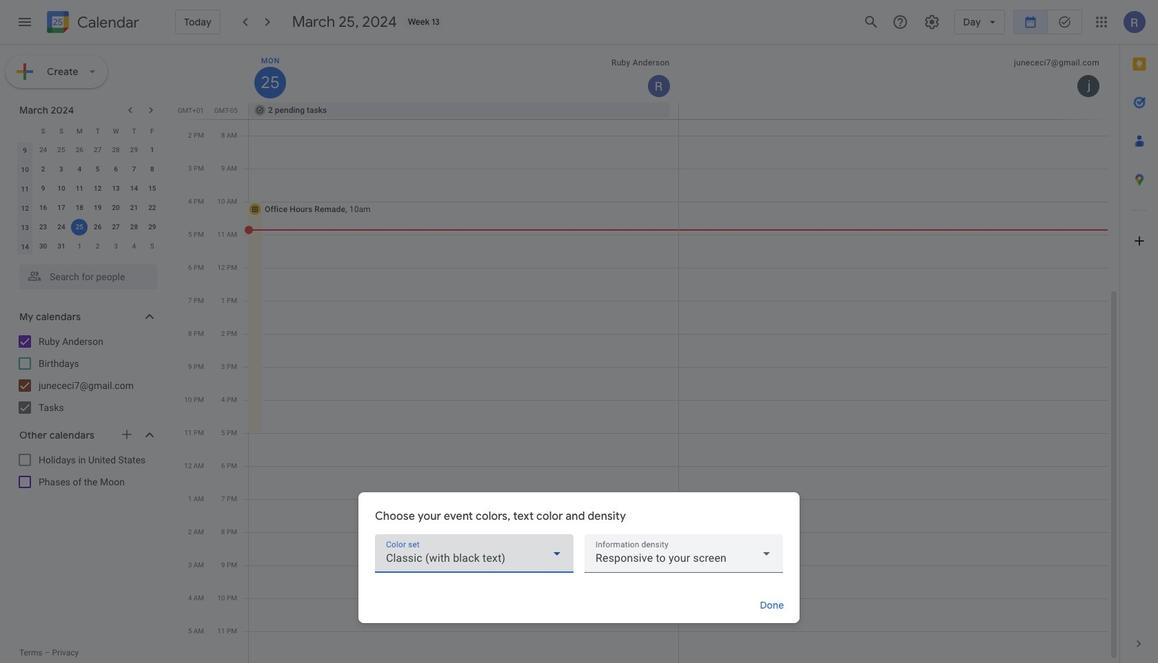Task type: describe. For each thing, give the bounding box(es) containing it.
february 28 element
[[108, 142, 124, 159]]

26 element
[[89, 219, 106, 236]]

31 element
[[53, 239, 70, 255]]

april 5 element
[[144, 239, 161, 255]]

27 element
[[108, 219, 124, 236]]

16 element
[[35, 200, 51, 216]]

8 element
[[144, 161, 161, 178]]

april 1 element
[[71, 239, 88, 255]]

1 element
[[144, 142, 161, 159]]

24 element
[[53, 219, 70, 236]]

9 element
[[35, 181, 51, 197]]

15 element
[[144, 181, 161, 197]]

february 29 element
[[126, 142, 142, 159]]

10 element
[[53, 181, 70, 197]]

2 element
[[35, 161, 51, 178]]

12 element
[[89, 181, 106, 197]]

28 element
[[126, 219, 142, 236]]

29 element
[[144, 219, 161, 236]]

4 element
[[71, 161, 88, 178]]

calendar element
[[44, 8, 139, 39]]

row group inside march 2024 grid
[[16, 141, 161, 256]]

other calendars list
[[3, 450, 171, 494]]



Task type: locate. For each thing, give the bounding box(es) containing it.
None search field
[[0, 259, 171, 290]]

row
[[243, 103, 1120, 119], [16, 121, 161, 141], [16, 141, 161, 160], [16, 160, 161, 179], [16, 179, 161, 199], [16, 199, 161, 218], [16, 218, 161, 237], [16, 237, 161, 256]]

february 27 element
[[89, 142, 106, 159]]

february 24 element
[[35, 142, 51, 159]]

13 element
[[108, 181, 124, 197]]

14 element
[[126, 181, 142, 197]]

april 4 element
[[126, 239, 142, 255]]

5 element
[[89, 161, 106, 178]]

april 3 element
[[108, 239, 124, 255]]

row group
[[16, 141, 161, 256]]

cell
[[70, 218, 89, 237]]

20 element
[[108, 200, 124, 216]]

main drawer image
[[17, 14, 33, 30]]

heading
[[74, 14, 139, 31]]

tab list
[[1120, 45, 1158, 625]]

6 element
[[108, 161, 124, 178]]

11 element
[[71, 181, 88, 197]]

23 element
[[35, 219, 51, 236]]

3 element
[[53, 161, 70, 178]]

february 25 element
[[53, 142, 70, 159]]

18 element
[[71, 200, 88, 216]]

my calendars list
[[3, 331, 171, 419]]

1 vertical spatial column header
[[16, 121, 34, 141]]

column header
[[249, 45, 679, 103], [16, 121, 34, 141]]

february 26 element
[[71, 142, 88, 159]]

25, today element
[[71, 219, 88, 236]]

0 horizontal spatial column header
[[16, 121, 34, 141]]

column header inside march 2024 grid
[[16, 121, 34, 141]]

7 element
[[126, 161, 142, 178]]

grid
[[177, 45, 1120, 664]]

30 element
[[35, 239, 51, 255]]

heading inside calendar element
[[74, 14, 139, 31]]

1 horizontal spatial column header
[[249, 45, 679, 103]]

22 element
[[144, 200, 161, 216]]

cell inside 'row group'
[[70, 218, 89, 237]]

april 2 element
[[89, 239, 106, 255]]

0 vertical spatial column header
[[249, 45, 679, 103]]

19 element
[[89, 200, 106, 216]]

dialog
[[359, 493, 800, 624]]

17 element
[[53, 200, 70, 216]]

None field
[[375, 535, 574, 574], [585, 535, 783, 574], [375, 535, 574, 574], [585, 535, 783, 574]]

21 element
[[126, 200, 142, 216]]

march 2024 grid
[[13, 121, 161, 256]]



Task type: vqa. For each thing, say whether or not it's contained in the screenshot.
"31" element
yes



